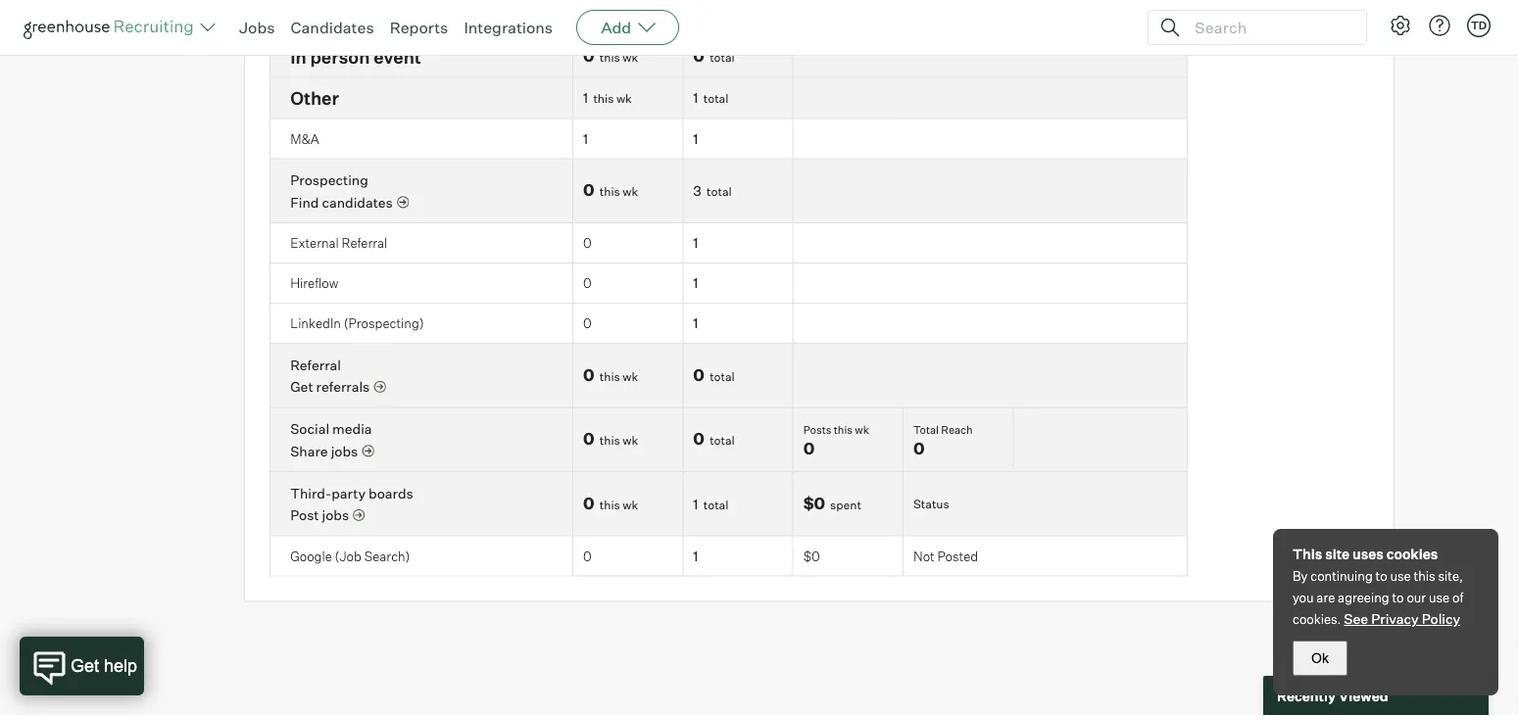 Task type: locate. For each thing, give the bounding box(es) containing it.
1 vertical spatial use
[[1429, 590, 1450, 606]]

0 inside posts this wk 0
[[803, 440, 815, 459]]

1 total for 0
[[693, 496, 729, 513]]

cookies.
[[1293, 612, 1341, 627]]

you
[[1293, 590, 1314, 606]]

post
[[290, 507, 319, 525]]

0 horizontal spatial to
[[1376, 568, 1388, 584]]

spent
[[830, 498, 861, 513]]

0 vertical spatial 0 total
[[693, 47, 735, 66]]

reports link
[[390, 18, 448, 37]]

jobs
[[239, 18, 275, 37]]

0 vertical spatial jobs
[[331, 443, 358, 460]]

configure image
[[1389, 14, 1412, 37]]

1 vertical spatial social
[[290, 421, 329, 438]]

referral up get on the left of page
[[290, 357, 341, 374]]

0 total
[[693, 47, 735, 66], [693, 366, 735, 385], [693, 430, 735, 449]]

share
[[290, 443, 328, 460]]

1 horizontal spatial to
[[1392, 590, 1404, 606]]

jobs down social media link
[[331, 443, 358, 460]]

third-party boards link
[[290, 485, 413, 502]]

4 0 this wk from the top
[[583, 430, 638, 449]]

jobs
[[331, 443, 358, 460], [322, 507, 349, 525]]

social media presence
[[290, 9, 421, 24]]

third-party boards post jobs
[[290, 485, 413, 525]]

policy
[[1422, 611, 1460, 628]]

0 vertical spatial $0
[[803, 494, 825, 514]]

0 vertical spatial 1 total
[[693, 90, 729, 107]]

5 0 this wk from the top
[[583, 494, 638, 514]]

event
[[374, 47, 421, 69]]

integrations link
[[464, 18, 553, 37]]

2 0 this wk from the top
[[583, 181, 638, 200]]

1 link
[[693, 8, 698, 25], [583, 90, 588, 107], [693, 90, 698, 107], [583, 131, 588, 148], [693, 131, 698, 148], [693, 235, 698, 252], [693, 275, 698, 292], [693, 315, 698, 332], [693, 496, 698, 513], [693, 548, 698, 565]]

media up share jobs link
[[332, 421, 372, 438]]

total
[[913, 424, 939, 437]]

1 vertical spatial 0 total
[[693, 366, 735, 385]]

search)
[[364, 549, 410, 564]]

0 inside total reach 0
[[913, 440, 925, 459]]

status
[[913, 497, 949, 512]]

media inside "social media share jobs"
[[332, 421, 372, 438]]

(prospecting)
[[344, 316, 424, 332]]

0 total for referral get referrals
[[693, 366, 735, 385]]

2 0 total from the top
[[693, 366, 735, 385]]

external
[[290, 236, 339, 251]]

external referral
[[290, 236, 387, 251]]

social
[[290, 9, 326, 24], [290, 421, 329, 438]]

0 total for social media share jobs
[[693, 430, 735, 449]]

to down uses
[[1376, 568, 1388, 584]]

0 vertical spatial use
[[1390, 568, 1411, 584]]

party
[[332, 485, 366, 502]]

$0 for $0 spent
[[803, 494, 825, 514]]

by continuing to use this site, you are agreeing to our use of cookies.
[[1293, 568, 1464, 627]]

use left the of
[[1429, 590, 1450, 606]]

0 vertical spatial social
[[290, 9, 326, 24]]

1 vertical spatial referral
[[290, 357, 341, 374]]

(job
[[335, 549, 362, 564]]

total inside 3 total
[[707, 185, 732, 199]]

referral get referrals
[[290, 357, 370, 396]]

referral
[[342, 236, 387, 251], [290, 357, 341, 374]]

candidates
[[291, 18, 374, 37]]

add
[[601, 18, 631, 37]]

see
[[1344, 611, 1368, 628]]

jobs inside "social media share jobs"
[[331, 443, 358, 460]]

1 this wk
[[583, 90, 632, 107]]

referral inside referral get referrals
[[290, 357, 341, 374]]

this inside by continuing to use this site, you are agreeing to our use of cookies.
[[1414, 568, 1435, 584]]

uses
[[1353, 546, 1384, 563]]

wk inside posts this wk 0
[[855, 424, 869, 437]]

social up 'in'
[[290, 9, 326, 24]]

recently
[[1277, 687, 1336, 704]]

2 $0 from the top
[[803, 549, 820, 564]]

1 $0 from the top
[[803, 494, 825, 514]]

jobs down the party
[[322, 507, 349, 525]]

this
[[600, 51, 620, 65], [593, 92, 614, 107], [600, 185, 620, 199], [600, 369, 620, 384], [834, 424, 853, 437], [600, 434, 620, 448], [600, 498, 620, 513], [1414, 568, 1435, 584]]

social inside "social media share jobs"
[[290, 421, 329, 438]]

prospecting find candidates
[[290, 172, 393, 211]]

0 this wk for referral get referrals
[[583, 366, 638, 385]]

1 horizontal spatial use
[[1429, 590, 1450, 606]]

1 horizontal spatial referral
[[342, 236, 387, 251]]

our
[[1407, 590, 1426, 606]]

presence
[[367, 9, 421, 24]]

1 social from the top
[[290, 9, 326, 24]]

1 vertical spatial media
[[332, 421, 372, 438]]

$0 down $0 spent
[[803, 549, 820, 564]]

privacy
[[1371, 611, 1419, 628]]

to left our
[[1392, 590, 1404, 606]]

3
[[693, 183, 702, 200]]

social up share
[[290, 421, 329, 438]]

$0 left spent
[[803, 494, 825, 514]]

media
[[329, 9, 365, 24], [332, 421, 372, 438]]

1 vertical spatial to
[[1392, 590, 1404, 606]]

0 vertical spatial referral
[[342, 236, 387, 251]]

0 horizontal spatial referral
[[290, 357, 341, 374]]

use down cookies
[[1390, 568, 1411, 584]]

media up person
[[329, 9, 365, 24]]

use
[[1390, 568, 1411, 584], [1429, 590, 1450, 606]]

referral down candidates
[[342, 236, 387, 251]]

1 total
[[693, 90, 729, 107], [693, 496, 729, 513]]

media for presence
[[329, 9, 365, 24]]

posts
[[803, 424, 832, 437]]

viewed
[[1339, 687, 1388, 704]]

1 1 total from the top
[[693, 90, 729, 107]]

person
[[310, 47, 370, 69]]

3 0 total from the top
[[693, 430, 735, 449]]

2 social from the top
[[290, 421, 329, 438]]

$0
[[803, 494, 825, 514], [803, 549, 820, 564]]

posts this wk 0
[[803, 424, 869, 459]]

total for social media share jobs
[[710, 434, 735, 448]]

1 vertical spatial $0
[[803, 549, 820, 564]]

0
[[583, 9, 592, 24], [583, 47, 594, 66], [693, 47, 705, 66], [583, 181, 594, 200], [583, 236, 592, 251], [583, 276, 592, 292], [583, 316, 592, 332], [583, 366, 594, 385], [693, 366, 705, 385], [583, 430, 594, 449], [693, 430, 705, 449], [803, 440, 815, 459], [913, 440, 925, 459], [583, 494, 594, 514], [583, 549, 592, 564]]

total
[[710, 51, 735, 65], [703, 92, 729, 107], [707, 185, 732, 199], [710, 369, 735, 384], [710, 434, 735, 448], [703, 498, 729, 513]]

wk
[[623, 51, 638, 65], [616, 92, 632, 107], [623, 185, 638, 199], [623, 369, 638, 384], [855, 424, 869, 437], [623, 434, 638, 448], [623, 498, 638, 513]]

1 vertical spatial jobs
[[322, 507, 349, 525]]

this
[[1293, 546, 1322, 563]]

to
[[1376, 568, 1388, 584], [1392, 590, 1404, 606]]

1 vertical spatial 1 total
[[693, 496, 729, 513]]

0 vertical spatial media
[[329, 9, 365, 24]]

2 1 total from the top
[[693, 496, 729, 513]]

2 vertical spatial 0 total
[[693, 430, 735, 449]]

by
[[1293, 568, 1308, 584]]

1
[[693, 8, 698, 25], [583, 90, 588, 107], [693, 90, 698, 107], [583, 131, 588, 148], [693, 131, 698, 148], [693, 235, 698, 252], [693, 275, 698, 292], [693, 315, 698, 332], [693, 496, 698, 513], [693, 548, 698, 565]]

3 0 this wk from the top
[[583, 366, 638, 385]]



Task type: describe. For each thing, give the bounding box(es) containing it.
site,
[[1438, 568, 1463, 584]]

get
[[290, 379, 313, 396]]

in
[[290, 47, 306, 69]]

google
[[290, 549, 332, 564]]

0 this wk for social media share jobs
[[583, 430, 638, 449]]

hireflow
[[290, 276, 338, 292]]

this site uses cookies
[[1293, 546, 1438, 563]]

reports
[[390, 18, 448, 37]]

td button
[[1463, 10, 1495, 41]]

social media share jobs
[[290, 421, 372, 460]]

cookies
[[1387, 546, 1438, 563]]

third-
[[290, 485, 332, 502]]

see privacy policy link
[[1344, 611, 1460, 628]]

boards
[[369, 485, 413, 502]]

site
[[1325, 546, 1350, 563]]

find candidates link
[[290, 193, 409, 212]]

ok button
[[1293, 641, 1348, 676]]

other
[[290, 88, 339, 110]]

1 total for 1
[[693, 90, 729, 107]]

3 total
[[693, 183, 732, 200]]

integrations
[[464, 18, 553, 37]]

get referrals link
[[290, 378, 385, 397]]

$0 spent
[[803, 494, 861, 514]]

$0 for $0
[[803, 549, 820, 564]]

post jobs link
[[290, 506, 365, 526]]

0 this wk for prospecting find candidates
[[583, 181, 638, 200]]

referral link
[[290, 357, 341, 374]]

greenhouse recruiting image
[[24, 16, 200, 39]]

share jobs link
[[290, 442, 374, 461]]

total for third-party boards post jobs
[[703, 498, 729, 513]]

media for share
[[332, 421, 372, 438]]

total for referral get referrals
[[710, 369, 735, 384]]

wk inside 1 this wk
[[616, 92, 632, 107]]

candidates
[[322, 194, 393, 211]]

1 0 total from the top
[[693, 47, 735, 66]]

find
[[290, 194, 319, 211]]

0 vertical spatial to
[[1376, 568, 1388, 584]]

referrals
[[316, 379, 370, 396]]

3 link
[[693, 183, 702, 200]]

prospecting
[[290, 172, 368, 189]]

not posted
[[913, 549, 978, 564]]

jobs link
[[239, 18, 275, 37]]

this inside posts this wk 0
[[834, 424, 853, 437]]

0 this wk for third-party boards post jobs
[[583, 494, 638, 514]]

reach
[[941, 424, 973, 437]]

Search text field
[[1190, 13, 1349, 42]]

social media link
[[290, 421, 372, 438]]

agreeing
[[1338, 590, 1389, 606]]

jobs inside third-party boards post jobs
[[322, 507, 349, 525]]

linkedin (prospecting)
[[290, 316, 424, 332]]

google (job search)
[[290, 549, 410, 564]]

this inside 1 this wk
[[593, 92, 614, 107]]

candidates link
[[291, 18, 374, 37]]

prospecting link
[[290, 172, 368, 189]]

continuing
[[1311, 568, 1373, 584]]

social for social media share jobs
[[290, 421, 329, 438]]

1 0 this wk from the top
[[583, 47, 638, 66]]

in person event
[[290, 47, 421, 69]]

td button
[[1467, 14, 1491, 37]]

recently viewed
[[1277, 687, 1388, 704]]

total for prospecting find candidates
[[707, 185, 732, 199]]

see privacy policy
[[1344, 611, 1460, 628]]

not
[[913, 549, 935, 564]]

add button
[[576, 10, 679, 45]]

of
[[1453, 590, 1464, 606]]

0 horizontal spatial use
[[1390, 568, 1411, 584]]

total reach 0
[[913, 424, 973, 459]]

linkedin
[[290, 316, 341, 332]]

ok
[[1311, 651, 1329, 666]]

td
[[1471, 19, 1487, 32]]

social for social media presence
[[290, 9, 326, 24]]

m&a
[[290, 131, 319, 147]]

posted
[[938, 549, 978, 564]]

are
[[1317, 590, 1335, 606]]



Task type: vqa. For each thing, say whether or not it's contained in the screenshot.
Toggle Flyout image
no



